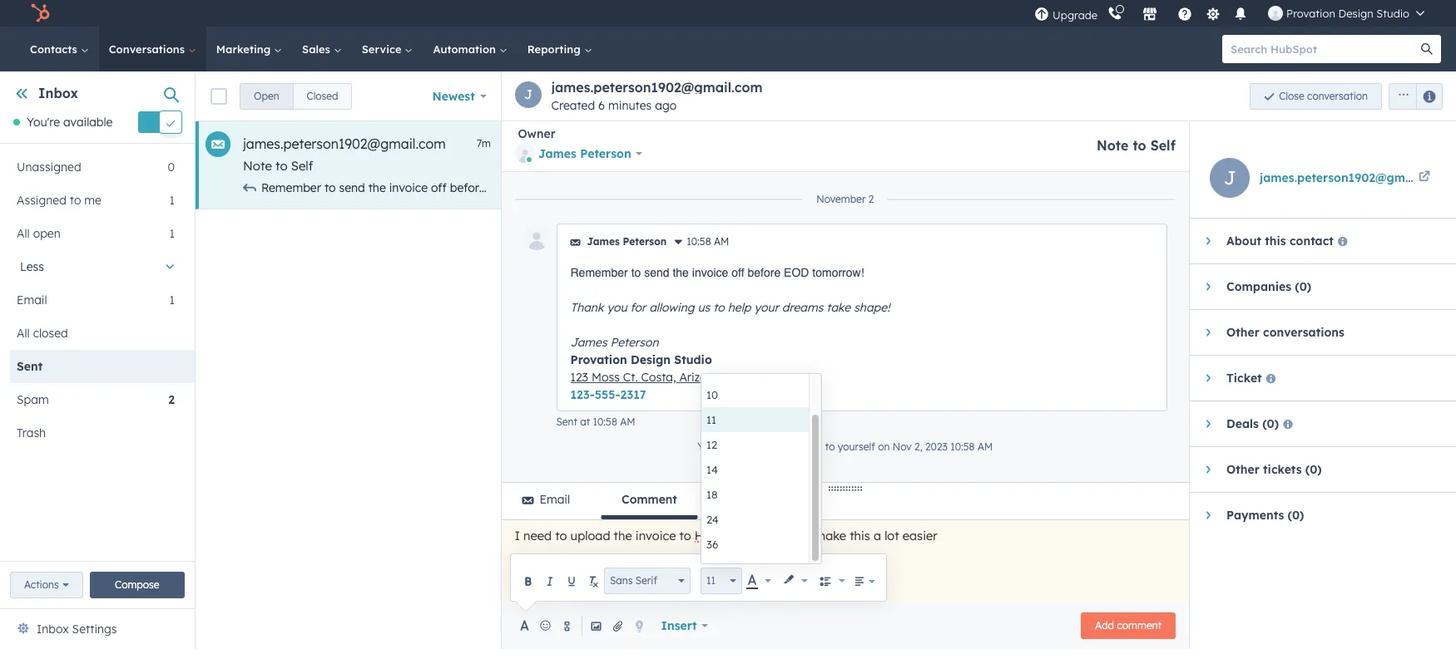 Task type: vqa. For each thing, say whether or not it's contained in the screenshot.


Task type: describe. For each thing, give the bounding box(es) containing it.
search image
[[1421, 43, 1433, 55]]

1 for to
[[169, 193, 175, 208]]

james peterson inside popup button
[[538, 146, 631, 161]]

add comment group
[[1081, 613, 1176, 640]]

11 inside popup button
[[706, 575, 716, 587]]

2317 inside email from james.peterson1902@gmail.com with subject note to self row
[[1320, 181, 1344, 196]]

24
[[706, 513, 719, 527]]

us inside email from james.peterson1902@gmail.com with subject note to self row
[[704, 181, 716, 196]]

11 button
[[701, 408, 809, 433]]

2023
[[925, 441, 948, 454]]

1 for open
[[169, 227, 175, 242]]

remember to send the invoice off before eod tomorrow!  thank you for allowing us to help your dreams take shape!  james peterson provation design studio 123 moss ct. costa, arizon 123-555-2317
[[261, 181, 1344, 196]]

notifications button
[[1227, 0, 1255, 27]]

studio inside popup button
[[1377, 7, 1410, 20]]

james.peterson1902@gmail.com link
[[1260, 168, 1448, 188]]

provation inside provation design studio popup button
[[1287, 7, 1335, 20]]

comment
[[1117, 620, 1162, 632]]

about
[[1227, 234, 1262, 249]]

1 vertical spatial dreams
[[782, 300, 823, 315]]

11 inside button
[[706, 414, 716, 427]]

automation link
[[423, 27, 517, 72]]

provation inside james peterson provation design studio 123 moss ct. costa, arizon 123-555-2317
[[570, 353, 627, 368]]

notifications image
[[1233, 7, 1248, 22]]

november 2
[[816, 193, 874, 206]]

settings
[[72, 622, 117, 637]]

provation inside email from james.peterson1902@gmail.com with subject note to self row
[[991, 181, 1043, 196]]

shape! inside email from james.peterson1902@gmail.com with subject note to self row
[[860, 181, 896, 196]]

0 horizontal spatial am
[[620, 416, 635, 429]]

other tickets (0) button
[[1190, 448, 1440, 493]]

actions button
[[10, 573, 83, 599]]

studio inside email from james.peterson1902@gmail.com with subject note to self row
[[1088, 181, 1123, 196]]

open
[[254, 89, 279, 102]]

inbox for inbox
[[38, 85, 78, 102]]

18 button
[[701, 483, 809, 508]]

7m
[[477, 137, 491, 150]]

for inside email from james.peterson1902@gmail.com with subject note to self row
[[636, 181, 652, 196]]

Closed button
[[293, 83, 352, 109]]

i need to upload the invoice to hubspot, that would make this a lot easier
[[515, 528, 938, 544]]

self inside row
[[291, 158, 313, 174]]

moss inside james peterson provation design studio 123 moss ct. costa, arizon 123-555-2317
[[592, 370, 620, 385]]

email from james.peterson1902@gmail.com with subject note to self row
[[196, 121, 1344, 210]]

Search HubSpot search field
[[1222, 35, 1426, 63]]

sales link
[[292, 27, 352, 72]]

calling icon button
[[1101, 2, 1129, 24]]

compose button
[[90, 573, 185, 599]]

ago
[[655, 98, 677, 113]]

november
[[816, 193, 866, 206]]

555- inside james peterson provation design studio 123 moss ct. costa, arizon 123-555-2317
[[595, 388, 620, 403]]

provation design studio
[[1287, 7, 1410, 20]]

0 horizontal spatial email
[[17, 293, 47, 308]]

10:58 am
[[687, 235, 729, 248]]

add comment button
[[1081, 613, 1176, 640]]

10
[[706, 389, 718, 402]]

upload
[[571, 528, 610, 544]]

remember to send the invoice off before eod tomorrow!
[[570, 266, 864, 280]]

1 vertical spatial your
[[754, 300, 779, 315]]

that
[[750, 528, 774, 544]]

1 horizontal spatial am
[[714, 235, 729, 248]]

you inside email from james.peterson1902@gmail.com with subject note to self row
[[613, 181, 633, 196]]

design inside popup button
[[1338, 7, 1374, 20]]

marketing
[[216, 42, 274, 56]]

12
[[706, 439, 717, 452]]

about this contact button
[[1190, 219, 1440, 264]]

remember for remember to send the invoice off before eod tomorrow!  thank you for allowing us to help your dreams take shape!  james peterson provation design studio 123 moss ct. costa, arizon 123-555-2317
[[261, 181, 321, 196]]

9 10
[[706, 364, 718, 402]]

1 vertical spatial for
[[630, 300, 646, 315]]

Open button
[[240, 83, 293, 109]]

conversations
[[109, 42, 188, 56]]

list box containing 9
[[701, 358, 821, 564]]

dreams inside email from james.peterson1902@gmail.com with subject note to self row
[[788, 181, 829, 196]]

sans
[[610, 575, 633, 587]]

all for all closed
[[17, 326, 30, 341]]

unassigned
[[17, 160, 81, 175]]

caret image for ticket
[[1206, 374, 1210, 384]]

available
[[63, 115, 113, 130]]

moss inside email from james.peterson1902@gmail.com with subject note to self row
[[1148, 181, 1176, 196]]

inbox settings link
[[37, 620, 117, 640]]

2 vertical spatial invoice
[[636, 528, 676, 544]]

off for remember to send the invoice off before eod tomorrow!  thank you for allowing us to help your dreams take shape!  james peterson provation design studio 123 moss ct. costa, arizon 123-555-2317
[[431, 181, 447, 196]]

1 vertical spatial take
[[827, 300, 851, 315]]

take inside email from james.peterson1902@gmail.com with subject note to self row
[[832, 181, 856, 196]]

send for remember to send the invoice off before eod tomorrow!
[[644, 266, 670, 280]]

comment button
[[601, 483, 698, 520]]

you
[[698, 441, 715, 454]]

sales
[[302, 42, 333, 56]]

provation design studio button
[[1258, 0, 1435, 27]]

1 horizontal spatial group
[[815, 570, 850, 593]]

2 vertical spatial 10:58
[[950, 441, 975, 454]]

i
[[515, 528, 520, 544]]

contacts link
[[20, 27, 99, 72]]

other conversations
[[1227, 325, 1345, 340]]

note to self inside email from james.peterson1902@gmail.com with subject note to self row
[[243, 158, 313, 174]]

me
[[84, 193, 102, 208]]

before for remember to send the invoice off before eod tomorrow!  thank you for allowing us to help your dreams take shape!  james peterson provation design studio 123 moss ct. costa, arizon 123-555-2317
[[450, 181, 486, 196]]

all open
[[17, 227, 61, 242]]

thank you for allowing us to help your dreams take shape!
[[570, 300, 890, 315]]

inbox for inbox settings
[[37, 622, 69, 637]]

1 vertical spatial thank
[[570, 300, 604, 315]]

marketplaces button
[[1133, 0, 1168, 27]]

123- inside email from james.peterson1902@gmail.com with subject note to self row
[[1273, 181, 1295, 196]]

studio inside james peterson provation design studio 123 moss ct. costa, arizon 123-555-2317
[[674, 353, 712, 368]]

contacts
[[30, 42, 80, 56]]

1 vertical spatial you
[[607, 300, 627, 315]]

other for other conversations
[[1227, 325, 1260, 340]]

2 vertical spatial the
[[614, 528, 632, 544]]

14 button
[[701, 458, 809, 483]]

easier
[[903, 528, 938, 544]]

spam
[[17, 393, 49, 408]]

1 vertical spatial this
[[772, 441, 789, 454]]

2 horizontal spatial group
[[1382, 83, 1443, 109]]

companies (0)
[[1227, 280, 1312, 295]]

all for all open
[[17, 227, 30, 242]]

24 button
[[701, 508, 809, 533]]

1 vertical spatial us
[[698, 300, 710, 315]]

payments
[[1227, 508, 1284, 523]]

costa, inside james peterson provation design studio 123 moss ct. costa, arizon 123-555-2317
[[641, 370, 676, 385]]

(0) for companies (0)
[[1295, 280, 1312, 295]]

the for remember to send the invoice off before eod tomorrow!  thank you for allowing us to help your dreams take shape!  james peterson provation design studio 123 moss ct. costa, arizon 123-555-2317
[[368, 181, 386, 196]]

reassigned
[[718, 441, 769, 454]]

before for remember to send the invoice off before eod tomorrow!
[[748, 266, 781, 280]]

all closed
[[17, 326, 68, 341]]

service link
[[352, 27, 423, 72]]

conversations link
[[99, 27, 206, 72]]

payments (0)
[[1227, 508, 1304, 523]]

caret image for other conversations
[[1206, 328, 1210, 338]]

9 button
[[701, 358, 809, 383]]

minutes
[[608, 98, 652, 113]]

automation
[[433, 42, 499, 56]]

caret image inside other tickets (0) dropdown button
[[1206, 465, 1210, 475]]

james inside popup button
[[538, 146, 577, 161]]

tomorrow! for remember to send the invoice off before eod tomorrow!
[[812, 266, 864, 280]]

close conversation
[[1279, 89, 1368, 102]]

sans serif button
[[604, 568, 691, 595]]

1 horizontal spatial note
[[1097, 137, 1129, 154]]

thread
[[792, 441, 823, 454]]

close conversation button
[[1250, 83, 1382, 109]]

you reassigned this thread to yourself on nov 2, 2023 10:58 am
[[698, 441, 993, 454]]

assigned to me
[[17, 193, 102, 208]]

design inside james peterson provation design studio 123 moss ct. costa, arizon 123-555-2317
[[631, 353, 671, 368]]

all closed button
[[10, 317, 175, 351]]

menu containing provation design studio
[[1033, 0, 1436, 27]]

0
[[168, 160, 175, 175]]

caret image for deals (0)
[[1206, 419, 1210, 429]]

trash
[[17, 426, 46, 441]]

james left more info image
[[587, 235, 620, 248]]

2 horizontal spatial am
[[978, 441, 993, 454]]

other conversations button
[[1190, 310, 1440, 355]]

0 vertical spatial james.peterson1902@gmail.com
[[551, 79, 763, 96]]

search button
[[1413, 35, 1441, 63]]

settings link
[[1203, 5, 1223, 22]]



Task type: locate. For each thing, give the bounding box(es) containing it.
invoice for remember to send the invoice off before eod tomorrow!  thank you for allowing us to help your dreams take shape!  james peterson provation design studio 123 moss ct. costa, arizon 123-555-2317
[[389, 181, 428, 196]]

0 vertical spatial sent
[[17, 360, 43, 375]]

9
[[706, 364, 712, 377]]

james.peterson1902@gmail.com
[[551, 79, 763, 96], [243, 136, 446, 152], [1260, 171, 1448, 186]]

2 vertical spatial design
[[631, 353, 671, 368]]

caret image left deals
[[1206, 419, 1210, 429]]

1 vertical spatial 123
[[570, 370, 588, 385]]

caret image left about
[[1206, 236, 1210, 246]]

before inside email from james.peterson1902@gmail.com with subject note to self row
[[450, 181, 486, 196]]

0 horizontal spatial group
[[240, 83, 352, 109]]

email down less
[[17, 293, 47, 308]]

1 vertical spatial eod
[[784, 266, 809, 280]]

0 horizontal spatial 555-
[[595, 388, 620, 403]]

this inside dropdown button
[[1265, 234, 1286, 249]]

companies (0) button
[[1190, 265, 1440, 310]]

hubspot image
[[30, 3, 50, 23]]

1 horizontal spatial remember
[[570, 266, 628, 280]]

eod up thank you for allowing us to help your dreams take shape!
[[784, 266, 809, 280]]

would
[[777, 528, 811, 544]]

us
[[704, 181, 716, 196], [698, 300, 710, 315]]

10:58 right the 2023
[[950, 441, 975, 454]]

us up "10:58 am"
[[704, 181, 716, 196]]

0 vertical spatial arizon
[[1235, 181, 1270, 196]]

eod down "7m"
[[489, 181, 514, 196]]

costa, up about
[[1197, 181, 1232, 196]]

other for other tickets (0)
[[1227, 463, 1260, 478]]

inbox up you're available
[[38, 85, 78, 102]]

0 horizontal spatial invoice
[[389, 181, 428, 196]]

other
[[1227, 325, 1260, 340], [1227, 463, 1260, 478]]

0 vertical spatial the
[[368, 181, 386, 196]]

group
[[240, 83, 352, 109], [1382, 83, 1443, 109], [815, 570, 850, 593]]

0 vertical spatial dreams
[[788, 181, 829, 196]]

1 horizontal spatial provation
[[991, 181, 1043, 196]]

(0) right payments
[[1288, 508, 1304, 523]]

0 vertical spatial note to self
[[1097, 137, 1176, 154]]

1 vertical spatial note
[[243, 158, 272, 174]]

open
[[33, 227, 61, 242]]

trash button
[[10, 417, 175, 450]]

allowing inside email from james.peterson1902@gmail.com with subject note to self row
[[655, 181, 700, 196]]

caret image inside deals (0) dropdown button
[[1206, 419, 1210, 429]]

123 up "123-555-2317" link
[[570, 370, 588, 385]]

2 vertical spatial studio
[[674, 353, 712, 368]]

list box
[[701, 358, 821, 564]]

0 horizontal spatial 10:58
[[593, 416, 617, 429]]

tomorrow! down 'november'
[[812, 266, 864, 280]]

inbox settings
[[37, 622, 117, 637]]

11 up 12
[[706, 414, 716, 427]]

invoice inside email from james.peterson1902@gmail.com with subject note to self row
[[389, 181, 428, 196]]

1 vertical spatial shape!
[[854, 300, 890, 315]]

36
[[706, 538, 718, 552]]

this right about
[[1265, 234, 1286, 249]]

owner
[[518, 126, 556, 141]]

1 vertical spatial 2
[[168, 393, 175, 408]]

1 vertical spatial studio
[[1088, 181, 1123, 196]]

caret image inside "about this contact" dropdown button
[[1206, 236, 1210, 246]]

2 other from the top
[[1227, 463, 1260, 478]]

caret image inside "ticket" dropdown button
[[1206, 374, 1210, 384]]

0 vertical spatial invoice
[[389, 181, 428, 196]]

james up "123-555-2317" link
[[570, 335, 607, 350]]

caret image left companies
[[1206, 282, 1210, 292]]

thank inside email from james.peterson1902@gmail.com with subject note to self row
[[576, 181, 610, 196]]

deals
[[1227, 417, 1259, 432]]

more info image
[[673, 238, 683, 248]]

hubspot,
[[695, 528, 747, 544]]

2 horizontal spatial the
[[673, 266, 689, 280]]

off for remember to send the invoice off before eod tomorrow!
[[732, 266, 744, 280]]

created
[[551, 98, 595, 113]]

4 caret image from the top
[[1206, 419, 1210, 429]]

1 horizontal spatial self
[[1151, 137, 1176, 154]]

remember inside email from james.peterson1902@gmail.com with subject note to self row
[[261, 181, 321, 196]]

(0) right tickets
[[1305, 463, 1322, 478]]

send inside email from james.peterson1902@gmail.com with subject note to self row
[[339, 181, 365, 196]]

6
[[598, 98, 605, 113]]

2 vertical spatial james.peterson1902@gmail.com
[[1260, 171, 1448, 186]]

0 vertical spatial other
[[1227, 325, 1260, 340]]

studio up 10
[[674, 353, 712, 368]]

2 horizontal spatial 10:58
[[950, 441, 975, 454]]

555- up the sent at 10:58 am
[[595, 388, 620, 403]]

0 vertical spatial this
[[1265, 234, 1286, 249]]

moss
[[1148, 181, 1176, 196], [592, 370, 620, 385]]

send for remember to send the invoice off before eod tomorrow!  thank you for allowing us to help your dreams take shape!  james peterson provation design studio 123 moss ct. costa, arizon 123-555-2317
[[339, 181, 365, 196]]

1 vertical spatial arizon
[[679, 370, 714, 385]]

serif
[[636, 575, 657, 587]]

1 vertical spatial allowing
[[649, 300, 694, 315]]

your down "remember to send the invoice off before eod tomorrow!"
[[754, 300, 779, 315]]

1 other from the top
[[1227, 325, 1260, 340]]

design inside email from james.peterson1902@gmail.com with subject note to self row
[[1046, 181, 1084, 196]]

1 vertical spatial 123-
[[570, 388, 595, 403]]

11 down 36
[[706, 575, 716, 587]]

off
[[431, 181, 447, 196], [732, 266, 744, 280]]

other tickets (0)
[[1227, 463, 1322, 478]]

companies
[[1227, 280, 1292, 295]]

0 horizontal spatial before
[[450, 181, 486, 196]]

inbox left "settings"
[[37, 622, 69, 637]]

deals (0)
[[1227, 417, 1279, 432]]

nov
[[893, 441, 912, 454]]

costa, left 9
[[641, 370, 676, 385]]

sent for sent
[[17, 360, 43, 375]]

(0) right deals
[[1263, 417, 1279, 432]]

0 horizontal spatial moss
[[592, 370, 620, 385]]

sent inside "sent" button
[[17, 360, 43, 375]]

0 vertical spatial 123-
[[1273, 181, 1295, 196]]

invoice for remember to send the invoice off before eod tomorrow!
[[692, 266, 728, 280]]

0 vertical spatial us
[[704, 181, 716, 196]]

0 vertical spatial 2317
[[1320, 181, 1344, 196]]

james inside row
[[899, 181, 936, 196]]

caret image for payments (0)
[[1206, 511, 1210, 521]]

2 horizontal spatial james.peterson1902@gmail.com
[[1260, 171, 1448, 186]]

2 vertical spatial am
[[978, 441, 993, 454]]

1 horizontal spatial 123
[[1126, 181, 1144, 196]]

all left the closed
[[17, 326, 30, 341]]

0 vertical spatial caret image
[[1206, 328, 1210, 338]]

other left tickets
[[1227, 463, 1260, 478]]

provation
[[1287, 7, 1335, 20], [991, 181, 1043, 196], [570, 353, 627, 368]]

1 horizontal spatial james.peterson1902@gmail.com
[[551, 79, 763, 96]]

peterson inside email from james.peterson1902@gmail.com with subject note to self row
[[939, 181, 987, 196]]

sent left at
[[556, 416, 577, 429]]

for down the james peterson popup button
[[636, 181, 652, 196]]

group containing open
[[240, 83, 352, 109]]

2 vertical spatial 1
[[169, 293, 175, 308]]

123 down note to self heading
[[1126, 181, 1144, 196]]

0 vertical spatial provation
[[1287, 7, 1335, 20]]

caret image left payments
[[1206, 511, 1210, 521]]

newest button
[[422, 79, 497, 113]]

2 caret image from the top
[[1206, 511, 1210, 521]]

remember
[[261, 181, 321, 196], [570, 266, 628, 280]]

ct. inside email from james.peterson1902@gmail.com with subject note to self row
[[1179, 181, 1194, 196]]

am up "remember to send the invoice off before eod tomorrow!"
[[714, 235, 729, 248]]

thank down the james peterson popup button
[[576, 181, 610, 196]]

1 horizontal spatial moss
[[1148, 181, 1176, 196]]

2317
[[1320, 181, 1344, 196], [620, 388, 646, 403]]

eod for remember to send the invoice off before eod tomorrow!  thank you for allowing us to help your dreams take shape!  james peterson provation design studio 123 moss ct. costa, arizon 123-555-2317
[[489, 181, 514, 196]]

costa, inside email from james.peterson1902@gmail.com with subject note to self row
[[1197, 181, 1232, 196]]

help inside email from james.peterson1902@gmail.com with subject note to self row
[[734, 181, 757, 196]]

(0) right companies
[[1295, 280, 1312, 295]]

studio up search hubspot search box
[[1377, 7, 1410, 20]]

1 horizontal spatial ct.
[[1179, 181, 1194, 196]]

1 horizontal spatial 2
[[869, 193, 874, 206]]

123- up at
[[570, 388, 595, 403]]

note
[[1097, 137, 1129, 154], [243, 158, 272, 174]]

you up james peterson provation design studio 123 moss ct. costa, arizon 123-555-2317
[[607, 300, 627, 315]]

sent button
[[10, 351, 175, 384]]

1 vertical spatial james.peterson1902@gmail.com
[[243, 136, 446, 152]]

moss up "123-555-2317" link
[[592, 370, 620, 385]]

less
[[20, 260, 44, 275]]

thank up james peterson provation design studio 123 moss ct. costa, arizon 123-555-2317
[[570, 300, 604, 315]]

0 vertical spatial note
[[1097, 137, 1129, 154]]

service
[[362, 42, 405, 56]]

0 horizontal spatial provation
[[570, 353, 627, 368]]

james.peterson1902@gmail.com created 6 minutes ago
[[551, 79, 763, 113]]

1 vertical spatial james peterson
[[587, 235, 667, 248]]

you're available image
[[13, 119, 20, 126]]

0 horizontal spatial studio
[[674, 353, 712, 368]]

0 vertical spatial your
[[760, 181, 785, 196]]

help image
[[1178, 7, 1193, 22]]

2 1 from the top
[[169, 227, 175, 242]]

1 vertical spatial remember
[[570, 266, 628, 280]]

1 horizontal spatial sent
[[556, 416, 577, 429]]

payments (0) button
[[1190, 493, 1440, 538]]

ct. inside james peterson provation design studio 123 moss ct. costa, arizon 123-555-2317
[[623, 370, 638, 385]]

1 11 from the top
[[706, 414, 716, 427]]

email
[[17, 293, 47, 308], [540, 493, 570, 508]]

group down the search "icon"
[[1382, 83, 1443, 109]]

2 all from the top
[[17, 326, 30, 341]]

you down the james peterson popup button
[[613, 181, 633, 196]]

1 horizontal spatial 10:58
[[687, 235, 711, 248]]

2 horizontal spatial design
[[1338, 7, 1374, 20]]

3 caret image from the top
[[1206, 374, 1210, 384]]

1 vertical spatial help
[[728, 300, 751, 315]]

lot
[[885, 528, 899, 544]]

james.peterson1902@gmail.com up "about this contact" dropdown button at the right of the page
[[1260, 171, 1448, 186]]

need
[[524, 528, 552, 544]]

0 horizontal spatial 2
[[168, 393, 175, 408]]

eod
[[489, 181, 514, 196], [784, 266, 809, 280]]

peterson inside the james peterson popup button
[[580, 146, 631, 161]]

1 vertical spatial 555-
[[595, 388, 620, 403]]

caret image left the other conversations
[[1206, 328, 1210, 338]]

james peterson provation design studio 123 moss ct. costa, arizon 123-555-2317
[[570, 335, 714, 403]]

caret image inside "payments (0)" "dropdown button"
[[1206, 511, 1210, 521]]

(0) for deals (0)
[[1263, 417, 1279, 432]]

0 horizontal spatial off
[[431, 181, 447, 196]]

before down "7m"
[[450, 181, 486, 196]]

this left the a
[[850, 528, 870, 544]]

arizon
[[1235, 181, 1270, 196], [679, 370, 714, 385]]

1 vertical spatial other
[[1227, 463, 1260, 478]]

0 horizontal spatial send
[[339, 181, 365, 196]]

contact
[[1290, 234, 1334, 249]]

1 caret image from the top
[[1206, 236, 1210, 246]]

james peterson button
[[515, 141, 643, 166]]

note to self heading
[[1097, 137, 1176, 154]]

2 caret image from the top
[[1206, 282, 1210, 292]]

closed
[[307, 89, 338, 102]]

0 vertical spatial 11
[[706, 414, 716, 427]]

menu
[[1033, 0, 1436, 27]]

123-
[[1273, 181, 1295, 196], [570, 388, 595, 403]]

the
[[368, 181, 386, 196], [673, 266, 689, 280], [614, 528, 632, 544]]

calling icon image
[[1108, 7, 1123, 22]]

us down "remember to send the invoice off before eod tomorrow!"
[[698, 300, 710, 315]]

caret image left ticket
[[1206, 374, 1210, 384]]

reporting link
[[517, 27, 602, 72]]

(0) for payments (0)
[[1288, 508, 1304, 523]]

main content
[[196, 72, 1456, 650]]

off inside email from james.peterson1902@gmail.com with subject note to self row
[[431, 181, 447, 196]]

1 vertical spatial inbox
[[37, 622, 69, 637]]

0 vertical spatial you
[[613, 181, 633, 196]]

james down the owner
[[538, 146, 577, 161]]

10:58 right more info image
[[687, 235, 711, 248]]

insert
[[661, 619, 697, 634]]

james.peterson1902@gmail.com inside email from james.peterson1902@gmail.com with subject note to self row
[[243, 136, 446, 152]]

remember for remember to send the invoice off before eod tomorrow!
[[570, 266, 628, 280]]

your inside email from james.peterson1902@gmail.com with subject note to self row
[[760, 181, 785, 196]]

arizon up about
[[1235, 181, 1270, 196]]

upgrade image
[[1034, 7, 1049, 22]]

sent at 10:58 am
[[556, 416, 635, 429]]

arizon inside james peterson provation design studio 123 moss ct. costa, arizon 123-555-2317
[[679, 370, 714, 385]]

0 vertical spatial 10:58
[[687, 235, 711, 248]]

james right november 2
[[899, 181, 936, 196]]

james inside james peterson provation design studio 123 moss ct. costa, arizon 123-555-2317
[[570, 335, 607, 350]]

about this contact
[[1227, 234, 1334, 249]]

shape!
[[860, 181, 896, 196], [854, 300, 890, 315]]

0 horizontal spatial remember
[[261, 181, 321, 196]]

email up need
[[540, 493, 570, 508]]

note inside row
[[243, 158, 272, 174]]

the inside email from james.peterson1902@gmail.com with subject note to self row
[[368, 181, 386, 196]]

(0) inside "payments (0)" "dropdown button"
[[1288, 508, 1304, 523]]

2317 up the sent at 10:58 am
[[620, 388, 646, 403]]

1 horizontal spatial before
[[748, 266, 781, 280]]

123 inside james peterson provation design studio 123 moss ct. costa, arizon 123-555-2317
[[570, 370, 588, 385]]

10:58 right at
[[593, 416, 617, 429]]

the for remember to send the invoice off before eod tomorrow!
[[673, 266, 689, 280]]

0 vertical spatial am
[[714, 235, 729, 248]]

you
[[613, 181, 633, 196], [607, 300, 627, 315]]

design
[[1338, 7, 1374, 20], [1046, 181, 1084, 196], [631, 353, 671, 368]]

0 horizontal spatial this
[[772, 441, 789, 454]]

peterson inside james peterson provation design studio 123 moss ct. costa, arizon 123-555-2317
[[610, 335, 659, 350]]

1 vertical spatial 10:58
[[593, 416, 617, 429]]

allowing up more info image
[[655, 181, 700, 196]]

11
[[706, 414, 716, 427], [706, 575, 716, 587]]

settings image
[[1205, 7, 1220, 22]]

3 1 from the top
[[169, 293, 175, 308]]

james.peterson1902@gmail.com up ago
[[551, 79, 763, 96]]

caret image for about this contact
[[1206, 236, 1210, 246]]

123-555-2317 link
[[570, 388, 646, 403]]

123 inside email from james.peterson1902@gmail.com with subject note to self row
[[1126, 181, 1144, 196]]

before up thank you for allowing us to help your dreams take shape!
[[748, 266, 781, 280]]

0 vertical spatial all
[[17, 227, 30, 242]]

allowing down "remember to send the invoice off before eod tomorrow!"
[[649, 300, 694, 315]]

arizon inside email from james.peterson1902@gmail.com with subject note to self row
[[1235, 181, 1270, 196]]

1 vertical spatial design
[[1046, 181, 1084, 196]]

555- inside email from james.peterson1902@gmail.com with subject note to self row
[[1295, 181, 1320, 196]]

(0) inside companies (0) dropdown button
[[1295, 280, 1312, 295]]

1 horizontal spatial the
[[614, 528, 632, 544]]

123- inside james peterson provation design studio 123 moss ct. costa, arizon 123-555-2317
[[570, 388, 595, 403]]

555- up contact
[[1295, 181, 1320, 196]]

your left 'november'
[[760, 181, 785, 196]]

2 vertical spatial this
[[850, 528, 870, 544]]

0 vertical spatial 123
[[1126, 181, 1144, 196]]

(0) inside other tickets (0) dropdown button
[[1305, 463, 1322, 478]]

2,
[[915, 441, 923, 454]]

for up james peterson provation design studio 123 moss ct. costa, arizon 123-555-2317
[[630, 300, 646, 315]]

email inside email button
[[540, 493, 570, 508]]

caret image
[[1206, 236, 1210, 246], [1206, 282, 1210, 292], [1206, 374, 1210, 384], [1206, 419, 1210, 429], [1206, 465, 1210, 475]]

0 horizontal spatial 123-
[[570, 388, 595, 403]]

1 horizontal spatial arizon
[[1235, 181, 1270, 196]]

1 1 from the top
[[169, 193, 175, 208]]

eod for remember to send the invoice off before eod tomorrow!
[[784, 266, 809, 280]]

eod inside email from james.peterson1902@gmail.com with subject note to self row
[[489, 181, 514, 196]]

tomorrow! inside email from james.peterson1902@gmail.com with subject note to self row
[[517, 181, 573, 196]]

2 horizontal spatial provation
[[1287, 7, 1335, 20]]

actions
[[24, 579, 59, 592]]

group down sales
[[240, 83, 352, 109]]

12 button
[[701, 433, 809, 458]]

email button
[[501, 483, 591, 520]]

14
[[706, 464, 718, 477]]

0 horizontal spatial 2317
[[620, 388, 646, 403]]

0 vertical spatial tomorrow!
[[517, 181, 573, 196]]

all left open
[[17, 227, 30, 242]]

james peterson image
[[1268, 6, 1283, 21]]

deals (0) button
[[1190, 402, 1440, 447]]

2 inside main content
[[869, 193, 874, 206]]

1 horizontal spatial off
[[732, 266, 744, 280]]

studio
[[1377, 7, 1410, 20], [1088, 181, 1123, 196], [674, 353, 712, 368]]

1 horizontal spatial costa,
[[1197, 181, 1232, 196]]

am down "123-555-2317" link
[[620, 416, 635, 429]]

marketing link
[[206, 27, 292, 72]]

(0) inside deals (0) dropdown button
[[1263, 417, 1279, 432]]

2317 inside james peterson provation design studio 123 moss ct. costa, arizon 123-555-2317
[[620, 388, 646, 403]]

5 caret image from the top
[[1206, 465, 1210, 475]]

costa,
[[1197, 181, 1232, 196], [641, 370, 676, 385]]

main content containing james.peterson1902@gmail.com
[[196, 72, 1456, 650]]

caret image
[[1206, 328, 1210, 338], [1206, 511, 1210, 521]]

james peterson left more info image
[[587, 235, 667, 248]]

1 vertical spatial invoice
[[692, 266, 728, 280]]

you're
[[27, 115, 60, 130]]

18
[[706, 488, 718, 502]]

tomorrow! down the james peterson popup button
[[517, 181, 573, 196]]

add
[[1095, 620, 1114, 632]]

0 vertical spatial costa,
[[1197, 181, 1232, 196]]

this left thread
[[772, 441, 789, 454]]

group down make on the bottom
[[815, 570, 850, 593]]

2 vertical spatial provation
[[570, 353, 627, 368]]

0 vertical spatial design
[[1338, 7, 1374, 20]]

add comment
[[1095, 620, 1162, 632]]

caret image left other tickets (0)
[[1206, 465, 1210, 475]]

studio down note to self heading
[[1088, 181, 1123, 196]]

arizon up 10
[[679, 370, 714, 385]]

at
[[580, 416, 590, 429]]

1 all from the top
[[17, 227, 30, 242]]

am right the 2023
[[978, 441, 993, 454]]

ticket
[[1227, 371, 1262, 386]]

all inside button
[[17, 326, 30, 341]]

james.peterson1902@gmail.com down closed button
[[243, 136, 446, 152]]

0 vertical spatial 555-
[[1295, 181, 1320, 196]]

2 11 from the top
[[706, 575, 716, 587]]

marketplaces image
[[1143, 7, 1158, 22]]

sans serif
[[610, 575, 657, 587]]

sent up spam at the left bottom
[[17, 360, 43, 375]]

2317 up "about this contact" dropdown button at the right of the page
[[1320, 181, 1344, 196]]

make
[[815, 528, 846, 544]]

(0)
[[1295, 280, 1312, 295], [1263, 417, 1279, 432], [1305, 463, 1322, 478], [1288, 508, 1304, 523]]

1 vertical spatial 2317
[[620, 388, 646, 403]]

tomorrow! for remember to send the invoice off before eod tomorrow!  thank you for allowing us to help your dreams take shape!  james peterson provation design studio 123 moss ct. costa, arizon 123-555-2317
[[517, 181, 573, 196]]

123- up the about this contact
[[1273, 181, 1295, 196]]

other up ticket
[[1227, 325, 1260, 340]]

1 vertical spatial moss
[[592, 370, 620, 385]]

caret image inside other conversations dropdown button
[[1206, 328, 1210, 338]]

all
[[17, 227, 30, 242], [17, 326, 30, 341]]

james peterson down created
[[538, 146, 631, 161]]

tickets
[[1263, 463, 1302, 478]]

1 vertical spatial tomorrow!
[[812, 266, 864, 280]]

123
[[1126, 181, 1144, 196], [570, 370, 588, 385]]

comment
[[622, 493, 677, 508]]

1 vertical spatial am
[[620, 416, 635, 429]]

moss down note to self heading
[[1148, 181, 1176, 196]]

1 caret image from the top
[[1206, 328, 1210, 338]]

sent for sent at 10:58 am
[[556, 416, 577, 429]]

0 horizontal spatial the
[[368, 181, 386, 196]]

10 button
[[701, 383, 809, 408]]

send
[[339, 181, 365, 196], [644, 266, 670, 280]]

caret image inside companies (0) dropdown button
[[1206, 282, 1210, 292]]



